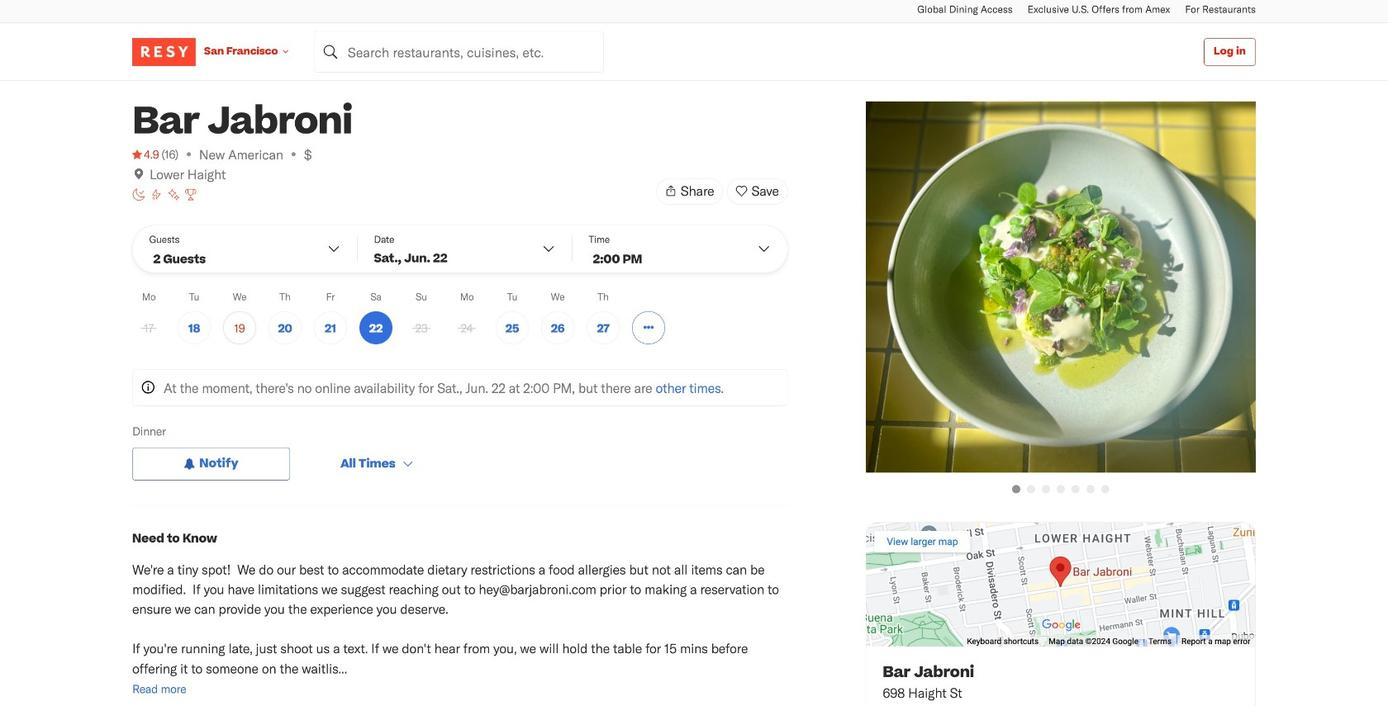 Task type: locate. For each thing, give the bounding box(es) containing it.
Search restaurants, cuisines, etc. text field
[[314, 31, 603, 73]]

4.9 out of 5 stars image
[[132, 146, 159, 163]]

None field
[[314, 31, 603, 73]]



Task type: vqa. For each thing, say whether or not it's contained in the screenshot.
Search restaurants, cuisines, etc. TEXT BOX
yes



